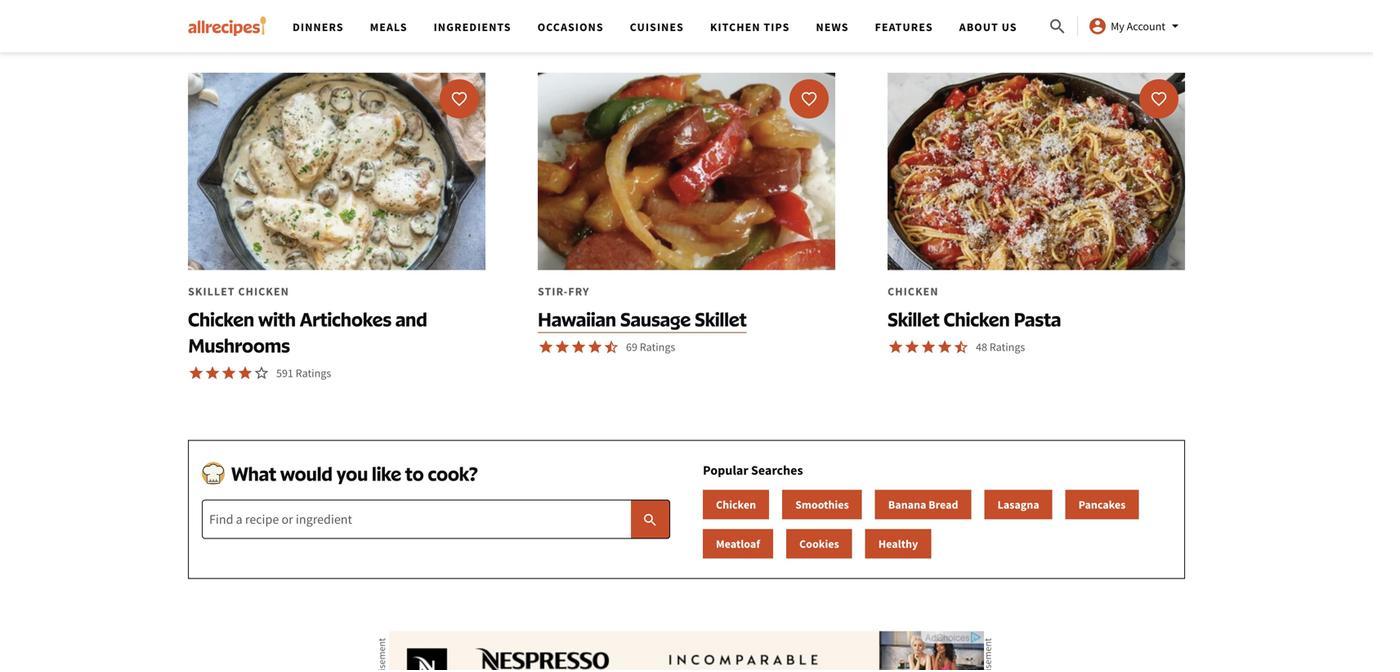 Task type: vqa. For each thing, say whether or not it's contained in the screenshot.
would at the left bottom
yes



Task type: locate. For each thing, give the bounding box(es) containing it.
to
[[405, 462, 424, 486]]

chicken up mushrooms
[[188, 307, 254, 331]]

my account
[[1111, 19, 1166, 34]]

chicken link
[[703, 490, 770, 520]]

you
[[337, 462, 368, 486]]

ingredients
[[434, 20, 512, 34]]

star half image for skillet chicken pasta
[[953, 339, 970, 355]]

0 horizontal spatial chicken
[[188, 307, 254, 331]]

chicken
[[188, 307, 254, 331], [944, 307, 1010, 331], [716, 498, 756, 512]]

hawaiian sausage skillet
[[538, 307, 747, 331]]

and
[[396, 307, 427, 331]]

save recipe image for hawaiian sausage skillet
[[801, 91, 818, 107]]

None search field
[[202, 500, 671, 539]]

creamy chicken with artichokes and mushrooms image
[[188, 73, 486, 271]]

ratings right 69
[[640, 340, 676, 355]]

tips
[[764, 20, 790, 34]]

1 horizontal spatial chicken
[[716, 498, 756, 512]]

account
[[1127, 19, 1166, 34]]

1 save recipe image from the left
[[451, 91, 468, 107]]

cuisines
[[630, 20, 684, 34]]

popular searches
[[703, 462, 803, 479]]

save recipe image down "ingredients"
[[451, 91, 468, 107]]

smoothies link
[[783, 490, 862, 520]]

searches
[[751, 462, 803, 479]]

meals link
[[370, 20, 408, 34]]

skillet
[[695, 307, 747, 331], [888, 307, 940, 331]]

banana bread
[[889, 498, 959, 512]]

navigation
[[280, 0, 1048, 52]]

chicken up 48
[[944, 307, 1010, 331]]

occasions
[[538, 20, 604, 34]]

0 horizontal spatial search image
[[642, 512, 659, 528]]

2 save recipe image from the left
[[801, 91, 818, 107]]

591
[[276, 366, 293, 381]]

0 horizontal spatial save recipe image
[[451, 91, 468, 107]]

ratings right 835
[[996, 24, 1031, 39]]

ratings right 48
[[990, 340, 1026, 355]]

occasions link
[[538, 20, 604, 34]]

artichokes
[[300, 307, 392, 331]]

star empty image
[[254, 365, 270, 381]]

skillet chicken pasta
[[888, 307, 1062, 331]]

star image
[[904, 24, 921, 40], [538, 339, 554, 355], [888, 339, 904, 355]]

1 horizontal spatial search image
[[1048, 17, 1068, 37]]

popular
[[703, 462, 749, 479]]

dinners
[[293, 20, 344, 34]]

features
[[875, 20, 934, 34]]

star half image left 69
[[603, 339, 620, 355]]

search image
[[1048, 17, 1068, 37], [642, 512, 659, 528]]

0 horizontal spatial skillet
[[695, 307, 747, 331]]

1 vertical spatial search image
[[642, 512, 659, 528]]

closeup of kielbasa, bell pepper, onion, and pineapple chunks served over rice image
[[538, 73, 836, 271]]

healthy
[[879, 537, 919, 552]]

835 ratings
[[976, 24, 1031, 39]]

star image
[[888, 24, 904, 40], [921, 24, 937, 40], [554, 339, 571, 355], [571, 339, 587, 355], [587, 339, 603, 355], [904, 339, 921, 355], [921, 339, 937, 355], [937, 339, 953, 355], [188, 365, 204, 381], [204, 365, 221, 381], [221, 365, 237, 381], [237, 365, 254, 381]]

news link
[[816, 20, 849, 34]]

1 horizontal spatial save recipe image
[[801, 91, 818, 107]]

0 vertical spatial search image
[[1048, 17, 1068, 37]]

chicken inside "link"
[[716, 498, 756, 512]]

tip hat image
[[202, 462, 225, 485]]

ratings for skillet chicken pasta
[[990, 340, 1026, 355]]

star half image left 48
[[953, 339, 970, 355]]

ingredients link
[[434, 20, 512, 34]]

hawaiian
[[538, 307, 617, 331]]

us
[[1002, 20, 1018, 34]]

cuisines link
[[630, 20, 684, 34]]

1 horizontal spatial skillet
[[888, 307, 940, 331]]

kitchen tips
[[710, 20, 790, 34]]

like
[[372, 462, 401, 486]]

star half image
[[953, 24, 970, 40], [603, 339, 620, 355], [953, 339, 970, 355]]

591 ratings
[[276, 366, 331, 381]]

what would you like to cook?
[[231, 462, 478, 486]]

save recipe image down news link
[[801, 91, 818, 107]]

my account button
[[1088, 16, 1186, 36]]

69
[[626, 340, 638, 355]]

pancakes
[[1079, 498, 1126, 512]]

chicken inside chicken with artichokes and mushrooms
[[188, 307, 254, 331]]

chicken down popular
[[716, 498, 756, 512]]

ratings for chicken with artichokes and mushrooms
[[296, 366, 331, 381]]

chicken for chicken "link"
[[716, 498, 756, 512]]

save recipe image
[[451, 91, 468, 107], [801, 91, 818, 107]]

chicken with artichokes and mushrooms
[[188, 307, 427, 357]]

ratings right 591
[[296, 366, 331, 381]]

meatloaf link
[[703, 530, 774, 559]]

ratings
[[996, 24, 1031, 39], [640, 340, 676, 355], [990, 340, 1026, 355], [296, 366, 331, 381]]

kitchen
[[710, 20, 761, 34]]



Task type: describe. For each thing, give the bounding box(es) containing it.
48 ratings
[[976, 340, 1026, 355]]

pasta
[[1014, 307, 1062, 331]]

lasagna
[[998, 498, 1040, 512]]

mushrooms
[[188, 334, 290, 357]]

dinners link
[[293, 20, 344, 34]]

account image
[[1088, 16, 1108, 36]]

cookies
[[800, 537, 840, 552]]

star half image left 835
[[953, 24, 970, 40]]

ratings for hawaiian sausage skillet
[[640, 340, 676, 355]]

meals
[[370, 20, 408, 34]]

caret_down image
[[1166, 16, 1186, 36]]

would
[[280, 462, 333, 486]]

about us
[[960, 20, 1018, 34]]

lasagna link
[[985, 490, 1053, 520]]

banana
[[889, 498, 927, 512]]

smoothies
[[796, 498, 849, 512]]

Find a recipe or ingredient text field
[[202, 500, 671, 539]]

69 ratings
[[626, 340, 676, 355]]

a cast iron skillet of spaghetti with chicken, red bell peppers, and tomatoes topped with grated parmesan image
[[888, 73, 1186, 271]]

kitchen tips link
[[710, 20, 790, 34]]

banana bread link
[[876, 490, 972, 520]]

2 horizontal spatial chicken
[[944, 307, 1010, 331]]

star half image for hawaiian sausage skillet
[[603, 339, 620, 355]]

sausage
[[621, 307, 691, 331]]

star image for skillet chicken pasta
[[888, 339, 904, 355]]

about us link
[[960, 20, 1018, 34]]

1 skillet from the left
[[695, 307, 747, 331]]

cook?
[[428, 462, 478, 486]]

save recipe image for chicken with artichokes and mushrooms
[[451, 91, 468, 107]]

healthy link
[[866, 530, 932, 559]]

pancakes link
[[1066, 490, 1139, 520]]

star half image
[[254, 0, 270, 14]]

what
[[231, 462, 276, 486]]

star image for hawaiian sausage skillet
[[538, 339, 554, 355]]

save recipe image
[[1151, 91, 1168, 107]]

my
[[1111, 19, 1125, 34]]

navigation containing dinners
[[280, 0, 1048, 52]]

835
[[976, 24, 993, 39]]

advertisement element
[[389, 632, 985, 671]]

news
[[816, 20, 849, 34]]

2 skillet from the left
[[888, 307, 940, 331]]

meatloaf
[[716, 537, 761, 552]]

about
[[960, 20, 999, 34]]

chicken for chicken with artichokes and mushrooms
[[188, 307, 254, 331]]

cookies link
[[787, 530, 853, 559]]

features link
[[875, 20, 934, 34]]

home image
[[188, 16, 267, 36]]

48
[[976, 340, 988, 355]]

bread
[[929, 498, 959, 512]]

with
[[258, 307, 296, 331]]



